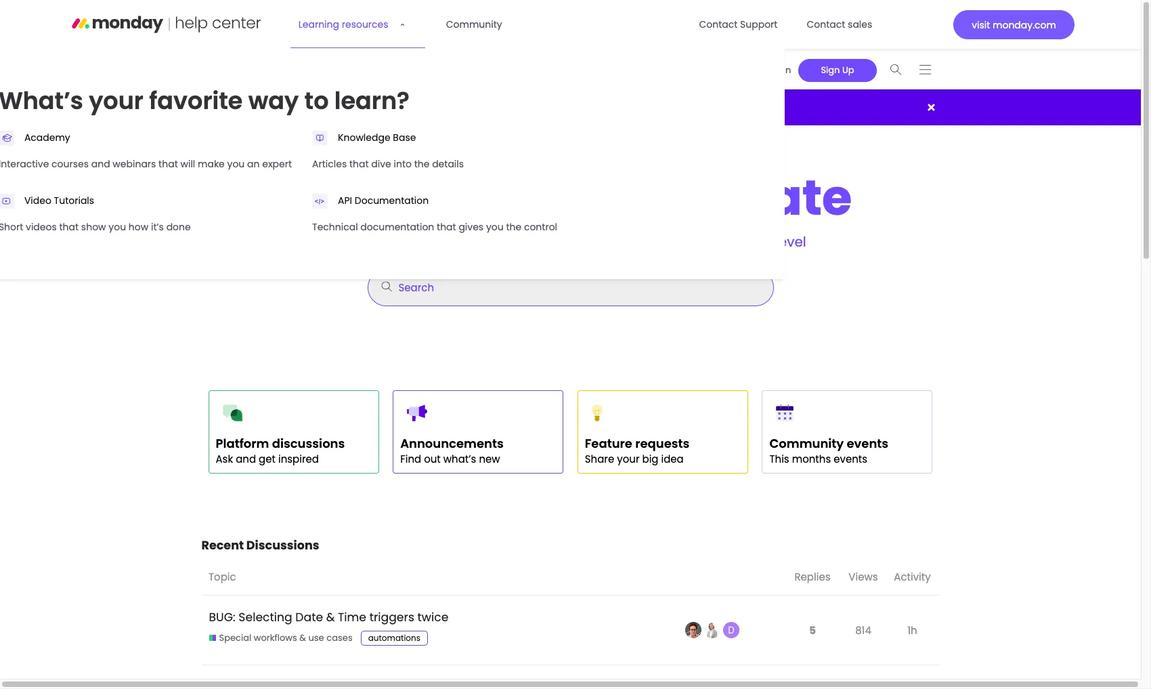 Task type: vqa. For each thing, say whether or not it's contained in the screenshot.
Requests
yes



Task type: describe. For each thing, give the bounding box(es) containing it.
documentation
[[355, 194, 429, 207]]

knowledge base
[[338, 131, 416, 144]]

idea
[[662, 452, 684, 466]]

meetup
[[504, 100, 545, 115]]

interactive
[[0, 157, 49, 171]]

connect
[[289, 163, 502, 232]]

show
[[81, 220, 106, 234]]

videos
[[26, 220, 57, 234]]

to
[[701, 232, 714, 251]]

upcoming nyc community meetup (december 5th)
[[364, 100, 629, 115]]

our
[[366, 232, 389, 251]]

replies
[[795, 570, 831, 584]]

time
[[338, 609, 367, 626]]

out
[[424, 452, 441, 466]]

ask
[[216, 452, 233, 466]]

0 vertical spatial events
[[847, 435, 889, 452]]

dive
[[372, 157, 391, 171]]

log in
[[766, 63, 792, 76]]

join
[[335, 232, 363, 251]]

monday.com logo image
[[71, 11, 261, 38]]

expert
[[262, 157, 292, 171]]

contact support link
[[691, 11, 786, 38]]

1h
[[908, 623, 918, 637]]

menu item icon image for api documentation
[[312, 193, 328, 208]]

(december
[[547, 100, 605, 115]]

requests
[[636, 435, 690, 452]]

visit
[[972, 18, 991, 32]]

javier party - original poster image
[[685, 622, 702, 639]]

that left gives
[[437, 220, 456, 234]]

learning resources
[[299, 17, 389, 31]]

special workflows & use cases
[[219, 632, 353, 645]]

platform discussions ask and get inspired
[[216, 435, 345, 466]]

1h link
[[905, 613, 921, 648]]

contact sales link
[[799, 11, 881, 38]]

contact sales
[[807, 17, 873, 31]]

articles
[[312, 157, 347, 171]]

make
[[198, 157, 225, 171]]

bug: selecting date & time triggers twice link
[[209, 599, 449, 636]]

details
[[432, 157, 464, 171]]

short videos that show you how it's done
[[0, 220, 191, 234]]

the inside connect & collaborate join our community and take your monday.com skills to the next level
[[718, 232, 740, 251]]

0 horizontal spatial the
[[414, 157, 430, 171]]

Search text field
[[368, 270, 773, 306]]

collaborate
[[562, 163, 853, 232]]

inspired
[[278, 452, 319, 466]]

contact support
[[700, 17, 778, 31]]

connect & collaborate join our community and take your monday.com skills to the next level
[[289, 163, 853, 251]]

0 vertical spatial and
[[91, 157, 110, 171]]

upcoming
[[364, 100, 417, 115]]

next
[[744, 232, 772, 251]]

cases
[[327, 632, 353, 645]]

get
[[259, 452, 276, 466]]

0 vertical spatial community
[[443, 100, 502, 115]]

contact for contact sales
[[807, 17, 846, 31]]

that left dive on the left top of page
[[350, 157, 369, 171]]

sign up
[[822, 63, 855, 76]]

topic
[[209, 570, 236, 584]]

up
[[843, 63, 855, 76]]

and inside connect & collaborate join our community and take your monday.com skills to the next level
[[474, 232, 501, 251]]

& inside connect & collaborate join our community and take your monday.com skills to the next level
[[513, 163, 552, 232]]

& inside special workflows & use cases link
[[300, 632, 306, 645]]

community events this months events
[[770, 435, 889, 466]]

1 vertical spatial events
[[834, 452, 868, 466]]

bug:
[[209, 609, 236, 626]]

articles that dive into the details
[[312, 157, 464, 171]]

level
[[776, 232, 807, 251]]

an
[[247, 157, 260, 171]]

will
[[181, 157, 195, 171]]

activity
[[895, 570, 931, 584]]

technical documentation that gives you the control
[[312, 220, 558, 234]]

5th)
[[608, 100, 629, 115]]

gives
[[459, 220, 484, 234]]

community for community
[[446, 17, 503, 31]]

visit monday.com link
[[954, 10, 1075, 39]]

announcements
[[401, 435, 504, 452]]

menu item icon image for knowledge base
[[312, 130, 328, 145]]

announcements find out what's new
[[401, 435, 504, 466]]

done
[[166, 220, 191, 234]]

documentation
[[361, 220, 435, 234]]

and inside platform discussions ask and get inspired
[[236, 452, 256, 466]]

it's
[[151, 220, 164, 234]]

contact for contact support
[[700, 17, 738, 31]]

twice
[[418, 609, 449, 626]]

find
[[401, 452, 422, 466]]

bug: selecting date & time triggers twice
[[209, 609, 449, 626]]

interactive courses and webinars that will make you an expert
[[0, 157, 292, 171]]

tutorials
[[54, 194, 94, 207]]

webinars
[[113, 157, 156, 171]]

you for technical documentation that gives you the control
[[486, 220, 504, 234]]

into
[[394, 157, 412, 171]]



Task type: locate. For each thing, give the bounding box(es) containing it.
in
[[784, 63, 792, 76]]

you left how
[[109, 220, 126, 234]]

recent
[[202, 537, 244, 554]]

platform
[[216, 435, 269, 452]]

5 button
[[806, 615, 820, 646]]

2 vertical spatial &
[[300, 632, 306, 645]]

menu item icon image
[[0, 130, 14, 145], [312, 130, 328, 145], [0, 193, 14, 208], [312, 193, 328, 208]]

log in button
[[759, 59, 799, 82]]

what's
[[444, 452, 477, 466]]

date
[[296, 609, 323, 626]]

& inside bug: selecting date & time triggers twice link
[[326, 609, 335, 626]]

& up take
[[513, 163, 552, 232]]

views
[[849, 570, 879, 584]]

2 contact from the left
[[807, 17, 846, 31]]

community right our
[[392, 232, 470, 251]]

1 horizontal spatial the
[[506, 220, 522, 234]]

resources
[[342, 17, 389, 31]]

monday.com left skills on the top right
[[571, 232, 662, 251]]

sign up button
[[799, 59, 877, 82]]

academy
[[24, 131, 70, 144]]

0 vertical spatial monday.com
[[993, 18, 1057, 32]]

navigation
[[754, 55, 940, 84]]

discussions
[[272, 435, 345, 452]]

your inside the 'feature requests share your big idea'
[[617, 452, 640, 466]]

discussions
[[247, 537, 320, 554]]

0 vertical spatial &
[[513, 163, 552, 232]]

you
[[227, 157, 245, 171], [109, 220, 126, 234], [486, 220, 504, 234]]

new
[[479, 452, 500, 466]]

take
[[505, 232, 534, 251]]

visit monday.com
[[972, 18, 1057, 32]]

bianca taylor - frequent poster image
[[704, 622, 721, 639]]

1 horizontal spatial your
[[617, 452, 640, 466]]

monday.com inside "link"
[[993, 18, 1057, 32]]

community link
[[438, 11, 511, 38]]

1 vertical spatial community
[[770, 435, 844, 452]]

special
[[219, 632, 252, 645]]

feature requests share your big idea
[[585, 435, 690, 466]]

control
[[524, 220, 558, 234]]

0 vertical spatial community
[[446, 17, 503, 31]]

community inside community link
[[446, 17, 503, 31]]

0 vertical spatial your
[[538, 232, 568, 251]]

0 horizontal spatial you
[[109, 220, 126, 234]]

menu item icon image up interactive
[[0, 130, 14, 145]]

learning resources link
[[291, 11, 425, 38]]

1 horizontal spatial community
[[770, 435, 844, 452]]

learning
[[299, 17, 339, 31]]

1 horizontal spatial &
[[326, 609, 335, 626]]

the right to
[[718, 232, 740, 251]]

1 horizontal spatial monday.com
[[993, 18, 1057, 32]]

menu item icon image up articles
[[312, 130, 328, 145]]

&
[[513, 163, 552, 232], [326, 609, 335, 626], [300, 632, 306, 645]]

short
[[0, 220, 23, 234]]

search image
[[891, 64, 903, 74]]

that left show on the top left
[[59, 220, 79, 234]]

selecting
[[239, 609, 293, 626]]

1 vertical spatial and
[[474, 232, 501, 251]]

0 horizontal spatial contact
[[700, 17, 738, 31]]

marty fishdog - most recent poster image
[[723, 622, 740, 639]]

1 vertical spatial monday.com
[[571, 232, 662, 251]]

this
[[770, 452, 790, 466]]

2 horizontal spatial the
[[718, 232, 740, 251]]

2 horizontal spatial and
[[474, 232, 501, 251]]

big
[[643, 452, 659, 466]]

automations
[[368, 632, 421, 644]]

your inside connect & collaborate join our community and take your monday.com skills to the next level
[[538, 232, 568, 251]]

1 horizontal spatial contact
[[807, 17, 846, 31]]

1 vertical spatial your
[[617, 452, 640, 466]]

your
[[538, 232, 568, 251], [617, 452, 640, 466]]

special workflows & use cases link
[[209, 632, 353, 645]]

& left use
[[300, 632, 306, 645]]

share
[[585, 452, 615, 466]]

contact left sales
[[807, 17, 846, 31]]

the left control
[[506, 220, 522, 234]]

how
[[129, 220, 149, 234]]

1 vertical spatial &
[[326, 609, 335, 626]]

events
[[847, 435, 889, 452], [834, 452, 868, 466]]

the
[[414, 157, 430, 171], [506, 220, 522, 234], [718, 232, 740, 251]]

sign
[[822, 63, 841, 76]]

menu item icon image for video tutorials
[[0, 193, 14, 208]]

video
[[24, 194, 51, 207]]

2 horizontal spatial &
[[513, 163, 552, 232]]

814
[[856, 623, 872, 637]]

and
[[91, 157, 110, 171], [474, 232, 501, 251], [236, 452, 256, 466]]

& right date
[[326, 609, 335, 626]]

and down platform
[[236, 452, 256, 466]]

posters element
[[682, 559, 788, 595]]

use
[[309, 632, 324, 645]]

you left the an
[[227, 157, 245, 171]]

log
[[766, 63, 781, 76]]

the right into in the top left of the page
[[414, 157, 430, 171]]

0 horizontal spatial and
[[91, 157, 110, 171]]

workflows
[[254, 632, 297, 645]]

automations link
[[361, 631, 428, 646]]

0 horizontal spatial your
[[538, 232, 568, 251]]

times image
[[927, 102, 937, 112]]

technical
[[312, 220, 358, 234]]

community inside community events this months events
[[770, 435, 844, 452]]

support
[[741, 17, 778, 31]]

feature
[[585, 435, 633, 452]]

knowledge
[[338, 131, 391, 144]]

skills
[[666, 232, 697, 251]]

triggers
[[370, 609, 415, 626]]

months
[[793, 452, 832, 466]]

menu image
[[920, 64, 932, 74]]

monday.com right visit
[[993, 18, 1057, 32]]

you for short videos that show you how it's done
[[109, 220, 126, 234]]

navigation containing log in
[[754, 55, 940, 84]]

1 vertical spatial community
[[392, 232, 470, 251]]

0 horizontal spatial monday.com
[[571, 232, 662, 251]]

that
[[159, 157, 178, 171], [350, 157, 369, 171], [59, 220, 79, 234], [437, 220, 456, 234]]

5
[[810, 623, 816, 637]]

1 horizontal spatial and
[[236, 452, 256, 466]]

api
[[338, 194, 352, 207]]

monday.com
[[993, 18, 1057, 32], [571, 232, 662, 251]]

your left big
[[617, 452, 640, 466]]

your right take
[[538, 232, 568, 251]]

base
[[393, 131, 416, 144]]

0 horizontal spatial &
[[300, 632, 306, 645]]

and right courses on the top of the page
[[91, 157, 110, 171]]

community right nyc
[[443, 100, 502, 115]]

that left will at the top left of page
[[159, 157, 178, 171]]

sales
[[848, 17, 873, 31]]

0 horizontal spatial community
[[446, 17, 503, 31]]

menu item icon image left api
[[312, 193, 328, 208]]

2 horizontal spatial you
[[486, 220, 504, 234]]

community
[[446, 17, 503, 31], [770, 435, 844, 452]]

and left take
[[474, 232, 501, 251]]

open advanced search image
[[375, 275, 399, 299]]

recent discussions
[[202, 537, 320, 554]]

menu item icon image up short
[[0, 193, 14, 208]]

2 vertical spatial and
[[236, 452, 256, 466]]

community inside connect & collaborate join our community and take your monday.com skills to the next level
[[392, 232, 470, 251]]

community
[[443, 100, 502, 115], [392, 232, 470, 251]]

community for community events this months events
[[770, 435, 844, 452]]

api documentation
[[338, 194, 429, 207]]

monday.com inside connect & collaborate join our community and take your monday.com skills to the next level
[[571, 232, 662, 251]]

nyc
[[419, 100, 440, 115]]

contact left support
[[700, 17, 738, 31]]

you right gives
[[486, 220, 504, 234]]

1 contact from the left
[[700, 17, 738, 31]]

1 horizontal spatial you
[[227, 157, 245, 171]]

menu item icon image for academy
[[0, 130, 14, 145]]



